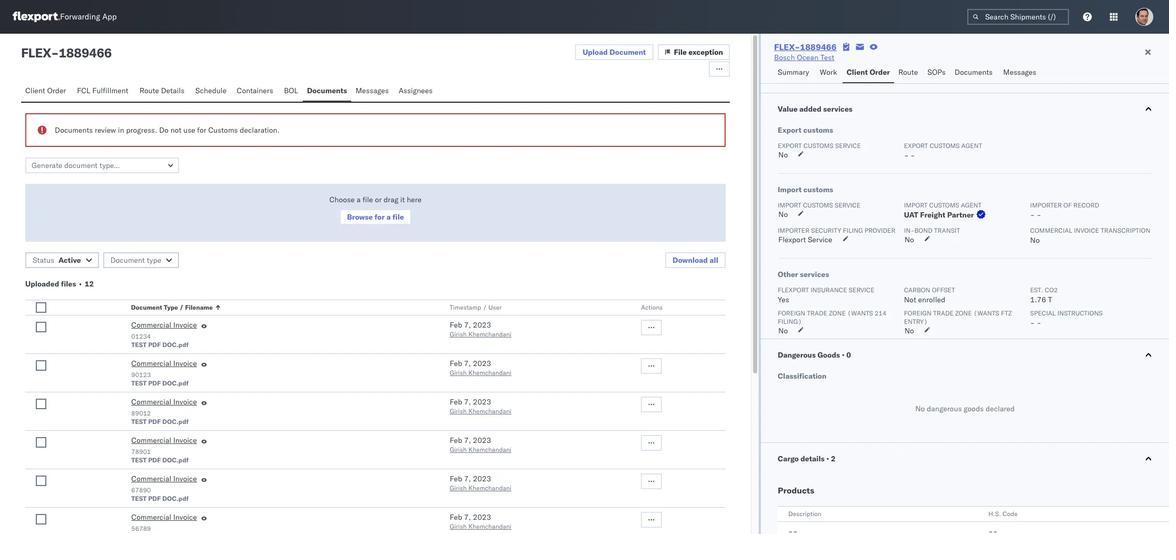 Task type: describe. For each thing, give the bounding box(es) containing it.
test pdf doc.pdf for 89012
[[131, 418, 189, 426]]

est.
[[1031, 286, 1044, 294]]

service for - -
[[836, 142, 861, 150]]

commercial invoice for 89012
[[131, 397, 197, 407]]

upload
[[583, 47, 608, 57]]

khemchandani for 89012
[[469, 407, 512, 415]]

route details
[[140, 86, 185, 95]]

other
[[778, 270, 798, 279]]

transcription
[[1101, 227, 1151, 234]]

importer of record - -
[[1031, 201, 1100, 220]]

7, for 89012
[[464, 397, 471, 407]]

2023 for 78901
[[473, 436, 491, 445]]

browse for a file
[[347, 212, 404, 222]]

dangerous
[[927, 404, 962, 414]]

code
[[1003, 510, 1018, 518]]

girish for 89012
[[450, 407, 467, 415]]

doc.pdf for 01234
[[162, 341, 189, 349]]

12
[[85, 279, 94, 289]]

90123
[[131, 371, 151, 379]]

provider
[[865, 227, 896, 234]]

67890
[[131, 486, 151, 494]]

import for import customs
[[778, 185, 802, 194]]

no for foreign trade zone (wants ftz entry)
[[905, 326, 915, 336]]

1 vertical spatial order
[[47, 86, 66, 95]]

do
[[159, 125, 169, 135]]

browse for a file button
[[340, 209, 412, 225]]

schedule button
[[191, 81, 233, 102]]

0 vertical spatial client order
[[847, 67, 890, 77]]

for inside button
[[375, 212, 385, 222]]

timestamp / user button
[[448, 301, 620, 312]]

feb 7, 2023 girish khemchandani for 67890
[[450, 474, 512, 492]]

customs for export customs agent - -
[[930, 142, 960, 150]]

no inside the commercial invoice transcription no
[[1031, 235, 1040, 245]]

(wants for ftz
[[974, 309, 1000, 317]]

khemchandani for 01234
[[469, 330, 512, 338]]

exception
[[689, 47, 723, 57]]

56789
[[131, 525, 151, 533]]

test
[[821, 53, 835, 62]]

schedule
[[195, 86, 227, 95]]

flex-1889466 link
[[774, 42, 837, 52]]

record
[[1074, 201, 1100, 209]]

partner
[[948, 210, 974, 220]]

customs for export customs service
[[804, 142, 834, 150]]

78901
[[131, 448, 151, 456]]

entry)
[[904, 318, 928, 326]]

dangerous goods • 0
[[778, 350, 851, 360]]

route for route
[[899, 67, 918, 77]]

flex-
[[774, 42, 800, 52]]

commercial invoice for 90123
[[131, 359, 197, 368]]

flexport for flexport service
[[779, 235, 806, 244]]

0
[[847, 350, 851, 360]]

value
[[778, 104, 798, 114]]

6 feb 7, 2023 girish khemchandani from the top
[[450, 513, 512, 531]]

test for 89012
[[131, 418, 147, 426]]

0 horizontal spatial client
[[25, 86, 45, 95]]

0 horizontal spatial 1889466
[[59, 45, 112, 61]]

doc.pdf for 90123
[[162, 379, 189, 387]]

sops button
[[924, 63, 951, 83]]

import for import customs service
[[778, 201, 802, 209]]

(wants for 214
[[848, 309, 873, 317]]

commercial invoice for 67890
[[131, 474, 197, 484]]

2023 for 01234
[[473, 320, 491, 330]]

89012
[[131, 409, 151, 417]]

2
[[831, 454, 836, 464]]

not
[[904, 295, 917, 305]]

pdf for 90123
[[148, 379, 161, 387]]

flexport insurance service yes
[[778, 286, 875, 305]]

import customs service
[[778, 201, 861, 209]]

feb for 89012
[[450, 397, 462, 407]]

t
[[1049, 295, 1053, 305]]

work button
[[816, 63, 843, 83]]

01234
[[131, 332, 151, 340]]

test for 90123
[[131, 379, 147, 387]]

no left dangerous
[[916, 404, 925, 414]]

pdf for 67890
[[148, 495, 161, 503]]

services inside button
[[824, 104, 853, 114]]

zone for entry)
[[956, 309, 972, 317]]

enrolled
[[918, 295, 946, 305]]

invoice for 89012
[[173, 397, 197, 407]]

feb for 01234
[[450, 320, 462, 330]]

freight
[[920, 210, 946, 220]]

type
[[164, 303, 178, 311]]

0 vertical spatial service
[[808, 235, 833, 244]]

security
[[811, 227, 842, 234]]

in
[[118, 125, 124, 135]]

insurance
[[811, 286, 847, 294]]

file exception
[[674, 47, 723, 57]]

files
[[61, 279, 76, 289]]

goods
[[964, 404, 984, 414]]

h.s.
[[989, 510, 1001, 518]]

girish for 01234
[[450, 330, 467, 338]]

h.s. code
[[989, 510, 1018, 518]]

choose
[[330, 195, 355, 204]]

girish for 78901
[[450, 446, 467, 454]]

feb for 67890
[[450, 474, 462, 484]]

7, for 78901
[[464, 436, 471, 445]]

messages for rightmost messages button
[[1004, 67, 1037, 77]]

fcl fulfillment button
[[73, 81, 135, 102]]

upload document
[[583, 47, 646, 57]]

feb 7, 2023 girish khemchandani for 90123
[[450, 359, 512, 377]]

document type / filename
[[131, 303, 213, 311]]

documents for left documents button
[[307, 86, 347, 95]]

∙
[[78, 279, 83, 289]]

assignees
[[399, 86, 433, 95]]

test pdf doc.pdf for 78901
[[131, 456, 189, 464]]

foreign trade zone (wants 214 filing)
[[778, 309, 887, 326]]

status active
[[33, 256, 81, 265]]

it
[[400, 195, 405, 204]]

/ inside button
[[483, 303, 487, 311]]

commercial for 89012
[[131, 397, 171, 407]]

commercial invoice link for 56789
[[131, 512, 197, 525]]

type
[[147, 256, 161, 265]]

document type
[[110, 256, 161, 265]]

messages for the left messages button
[[356, 86, 389, 95]]

user
[[489, 303, 502, 311]]

carbon
[[904, 286, 931, 294]]

khemchandani for 78901
[[469, 446, 512, 454]]

girish for 67890
[[450, 484, 467, 492]]

feb 7, 2023 girish khemchandani for 01234
[[450, 320, 512, 338]]

pdf for 78901
[[148, 456, 161, 464]]

0 vertical spatial order
[[870, 67, 890, 77]]

service inside flexport insurance service yes
[[849, 286, 875, 294]]

actions
[[641, 303, 663, 311]]

in-
[[904, 227, 915, 234]]

documents for documents review in progress. do not use for customs declaration.
[[55, 125, 93, 135]]

flexport for flexport insurance service yes
[[778, 286, 809, 294]]

/ inside button
[[180, 303, 184, 311]]

use
[[183, 125, 195, 135]]

commercial invoice link for 67890
[[131, 474, 197, 486]]

active
[[58, 256, 81, 265]]

sops
[[928, 67, 946, 77]]

invoice for 78901
[[173, 436, 197, 445]]

doc.pdf for 89012
[[162, 418, 189, 426]]

trade for entry)
[[934, 309, 954, 317]]

flex - 1889466
[[21, 45, 112, 61]]

commercial for 78901
[[131, 436, 171, 445]]

status
[[33, 256, 54, 265]]

doc.pdf for 67890
[[162, 495, 189, 503]]

214
[[875, 309, 887, 317]]

a inside browse for a file button
[[387, 212, 391, 222]]

forwarding app link
[[13, 12, 117, 22]]

not
[[171, 125, 182, 135]]

details
[[801, 454, 825, 464]]

work
[[820, 67, 837, 77]]

no dangerous goods declared
[[916, 404, 1015, 414]]

0 vertical spatial a
[[357, 195, 361, 204]]

route for route details
[[140, 86, 159, 95]]

drag
[[384, 195, 399, 204]]

bol button
[[280, 81, 303, 102]]

0 vertical spatial client
[[847, 67, 868, 77]]



Task type: vqa. For each thing, say whether or not it's contained in the screenshot.
bol
yes



Task type: locate. For each thing, give the bounding box(es) containing it.
6 7, from the top
[[464, 513, 471, 522]]

Generate document type... text field
[[25, 158, 179, 173]]

0 vertical spatial flexport
[[779, 235, 806, 244]]

2 7, from the top
[[464, 359, 471, 368]]

1 horizontal spatial /
[[483, 303, 487, 311]]

commercial invoice up 90123
[[131, 359, 197, 368]]

2 / from the left
[[483, 303, 487, 311]]

commercial up the 78901
[[131, 436, 171, 445]]

no for foreign trade zone (wants 214 filing)
[[779, 326, 788, 336]]

0 horizontal spatial client order
[[25, 86, 66, 95]]

khemchandani for 90123
[[469, 369, 512, 377]]

3 2023 from the top
[[473, 397, 491, 407]]

0 horizontal spatial messages
[[356, 86, 389, 95]]

6 invoice from the top
[[173, 513, 197, 522]]

customs down import customs
[[803, 201, 833, 209]]

export inside export customs agent - -
[[904, 142, 928, 150]]

commercial for 01234
[[131, 320, 171, 330]]

flex-1889466
[[774, 42, 837, 52]]

7, for 90123
[[464, 359, 471, 368]]

1 vertical spatial agent
[[961, 201, 982, 209]]

1 vertical spatial services
[[800, 270, 830, 279]]

no down import customs
[[779, 210, 788, 219]]

commercial invoice link down 67890
[[131, 512, 197, 525]]

flexport up other
[[779, 235, 806, 244]]

flexport service
[[779, 235, 833, 244]]

foreign inside foreign trade zone (wants 214 filing)
[[778, 309, 806, 317]]

bosch
[[774, 53, 795, 62]]

test down 90123
[[131, 379, 147, 387]]

bond
[[915, 227, 933, 234]]

commercial up 56789
[[131, 513, 171, 522]]

1 vertical spatial client
[[25, 86, 45, 95]]

4 2023 from the top
[[473, 436, 491, 445]]

commercial invoice up 56789
[[131, 513, 197, 522]]

commercial up 67890
[[131, 474, 171, 484]]

commercial invoice link
[[131, 320, 197, 332], [131, 358, 197, 371], [131, 397, 197, 409], [131, 435, 197, 448], [131, 474, 197, 486], [131, 512, 197, 525]]

foreign for filing)
[[778, 309, 806, 317]]

foreign inside foreign trade zone (wants ftz entry)
[[904, 309, 932, 317]]

girish for 90123
[[450, 369, 467, 377]]

documents for the rightmost documents button
[[955, 67, 993, 77]]

test down 67890
[[131, 495, 147, 503]]

0 horizontal spatial importer
[[778, 227, 810, 234]]

zone inside foreign trade zone (wants ftz entry)
[[956, 309, 972, 317]]

export customs agent - -
[[904, 142, 983, 160]]

feb for 90123
[[450, 359, 462, 368]]

5 girish from the top
[[450, 484, 467, 492]]

customs down 'export customs' on the top right
[[804, 142, 834, 150]]

6 girish from the top
[[450, 523, 467, 531]]

/ right type
[[180, 303, 184, 311]]

-
[[51, 45, 59, 61], [904, 151, 909, 160], [911, 151, 915, 160], [1031, 210, 1035, 220], [1037, 210, 1042, 220], [1031, 318, 1035, 328], [1037, 318, 1042, 328]]

doc.pdf for 78901
[[162, 456, 189, 464]]

feb for 78901
[[450, 436, 462, 445]]

customs for export customs
[[804, 125, 833, 135]]

1.76
[[1031, 295, 1047, 305]]

2 pdf from the top
[[148, 379, 161, 387]]

1 trade from the left
[[807, 309, 828, 317]]

4 khemchandani from the top
[[469, 446, 512, 454]]

file inside browse for a file button
[[393, 212, 404, 222]]

pdf down 90123
[[148, 379, 161, 387]]

file down it
[[393, 212, 404, 222]]

• left 2
[[827, 454, 830, 464]]

0 vertical spatial for
[[197, 125, 206, 135]]

no for in-bond transit
[[905, 235, 915, 244]]

test pdf doc.pdf for 01234
[[131, 341, 189, 349]]

5 test pdf doc.pdf from the top
[[131, 495, 189, 503]]

1 girish from the top
[[450, 330, 467, 338]]

timestamp / user
[[450, 303, 502, 311]]

0 horizontal spatial order
[[47, 86, 66, 95]]

1 invoice from the top
[[173, 320, 197, 330]]

download all button
[[666, 252, 726, 268]]

2 test pdf doc.pdf from the top
[[131, 379, 189, 387]]

import customs
[[778, 185, 834, 194]]

7, for 01234
[[464, 320, 471, 330]]

2 invoice from the top
[[173, 359, 197, 368]]

offset
[[932, 286, 956, 294]]

cargo
[[778, 454, 799, 464]]

a down drag
[[387, 212, 391, 222]]

client down flex
[[25, 86, 45, 95]]

1 vertical spatial for
[[375, 212, 385, 222]]

0 vertical spatial route
[[899, 67, 918, 77]]

2 test from the top
[[131, 379, 147, 387]]

1 horizontal spatial •
[[842, 350, 845, 360]]

trade down flexport insurance service yes
[[807, 309, 828, 317]]

3 pdf from the top
[[148, 418, 161, 426]]

5 commercial invoice link from the top
[[131, 474, 197, 486]]

7, for 67890
[[464, 474, 471, 484]]

for right use
[[197, 125, 206, 135]]

5 doc.pdf from the top
[[162, 495, 189, 503]]

no for import customs service
[[779, 210, 788, 219]]

flexport. image
[[13, 12, 60, 22]]

commercial for 90123
[[131, 359, 171, 368]]

importer for -
[[1031, 201, 1062, 209]]

agent for import customs agent
[[961, 201, 982, 209]]

agent inside export customs agent - -
[[962, 142, 983, 150]]

(wants inside foreign trade zone (wants 214 filing)
[[848, 309, 873, 317]]

0 horizontal spatial •
[[827, 454, 830, 464]]

• left 0
[[842, 350, 845, 360]]

0 horizontal spatial a
[[357, 195, 361, 204]]

documents button up value added services button
[[951, 63, 999, 83]]

1 horizontal spatial 1889466
[[800, 42, 837, 52]]

commercial up the 01234
[[131, 320, 171, 330]]

1 vertical spatial document
[[110, 256, 145, 265]]

commercial invoice link down the 01234
[[131, 358, 197, 371]]

1 horizontal spatial zone
[[956, 309, 972, 317]]

forwarding app
[[60, 12, 117, 22]]

1 horizontal spatial order
[[870, 67, 890, 77]]

document inside button
[[131, 303, 163, 311]]

products
[[778, 485, 815, 496]]

7,
[[464, 320, 471, 330], [464, 359, 471, 368], [464, 397, 471, 407], [464, 436, 471, 445], [464, 474, 471, 484], [464, 513, 471, 522]]

1 vertical spatial •
[[827, 454, 830, 464]]

5 feb from the top
[[450, 474, 462, 484]]

customs up uat freight partner
[[930, 201, 960, 209]]

commercial invoice transcription no
[[1031, 227, 1151, 245]]

•
[[842, 350, 845, 360], [827, 454, 830, 464]]

no down in-
[[905, 235, 915, 244]]

zone for filing)
[[829, 309, 846, 317]]

customs up import customs service
[[804, 185, 834, 194]]

commercial invoice link down the 78901
[[131, 474, 197, 486]]

services
[[824, 104, 853, 114], [800, 270, 830, 279]]

2023
[[473, 320, 491, 330], [473, 359, 491, 368], [473, 397, 491, 407], [473, 436, 491, 445], [473, 474, 491, 484], [473, 513, 491, 522]]

import down import customs
[[778, 201, 802, 209]]

test down the 78901
[[131, 456, 147, 464]]

client right work button
[[847, 67, 868, 77]]

feb
[[450, 320, 462, 330], [450, 359, 462, 368], [450, 397, 462, 407], [450, 436, 462, 445], [450, 474, 462, 484], [450, 513, 462, 522]]

2 commercial invoice link from the top
[[131, 358, 197, 371]]

(wants left 214
[[848, 309, 873, 317]]

route inside button
[[140, 86, 159, 95]]

pdf down the 78901
[[148, 456, 161, 464]]

1 test pdf doc.pdf from the top
[[131, 341, 189, 349]]

4 doc.pdf from the top
[[162, 456, 189, 464]]

app
[[102, 12, 117, 22]]

2 2023 from the top
[[473, 359, 491, 368]]

6 khemchandani from the top
[[469, 523, 512, 531]]

2 horizontal spatial documents
[[955, 67, 993, 77]]

trade down "enrolled"
[[934, 309, 954, 317]]

document for document type / filename
[[131, 303, 163, 311]]

4 7, from the top
[[464, 436, 471, 445]]

3 test pdf doc.pdf from the top
[[131, 418, 189, 426]]

commercial invoice for 78901
[[131, 436, 197, 445]]

0 vertical spatial importer
[[1031, 201, 1062, 209]]

1 horizontal spatial (wants
[[974, 309, 1000, 317]]

foreign
[[778, 309, 806, 317], [904, 309, 932, 317]]

commercial invoice link for 89012
[[131, 397, 197, 409]]

3 girish from the top
[[450, 407, 467, 415]]

girish
[[450, 330, 467, 338], [450, 369, 467, 377], [450, 407, 467, 415], [450, 446, 467, 454], [450, 484, 467, 492], [450, 523, 467, 531]]

1 vertical spatial route
[[140, 86, 159, 95]]

filename
[[185, 303, 213, 311]]

commercial down the importer of record - -
[[1031, 227, 1073, 234]]

/
[[180, 303, 184, 311], [483, 303, 487, 311]]

foreign up entry)
[[904, 309, 932, 317]]

2 doc.pdf from the top
[[162, 379, 189, 387]]

0 horizontal spatial for
[[197, 125, 206, 135]]

Search Shipments (/) text field
[[968, 9, 1069, 25]]

3 7, from the top
[[464, 397, 471, 407]]

2023 for 89012
[[473, 397, 491, 407]]

route left the "details"
[[140, 86, 159, 95]]

client order
[[847, 67, 890, 77], [25, 86, 66, 95]]

5 invoice from the top
[[173, 474, 197, 484]]

4 test from the top
[[131, 456, 147, 464]]

5 7, from the top
[[464, 474, 471, 484]]

import for import customs agent
[[904, 201, 928, 209]]

documents right sops button
[[955, 67, 993, 77]]

0 vertical spatial document
[[610, 47, 646, 57]]

client order button left 'fcl'
[[21, 81, 73, 102]]

3 feb 7, 2023 girish khemchandani from the top
[[450, 397, 512, 415]]

here
[[407, 195, 422, 204]]

trade inside foreign trade zone (wants 214 filing)
[[807, 309, 828, 317]]

commercial for 56789
[[131, 513, 171, 522]]

5 feb 7, 2023 girish khemchandani from the top
[[450, 474, 512, 492]]

foreign up filing)
[[778, 309, 806, 317]]

export customs service
[[778, 142, 861, 150]]

service down value added services
[[836, 142, 861, 150]]

test for 67890
[[131, 495, 147, 503]]

1889466 down 'forwarding app'
[[59, 45, 112, 61]]

2 zone from the left
[[956, 309, 972, 317]]

1 vertical spatial a
[[387, 212, 391, 222]]

goods
[[818, 350, 840, 360]]

1 horizontal spatial route
[[899, 67, 918, 77]]

export for export customs
[[778, 125, 802, 135]]

no down filing)
[[779, 326, 788, 336]]

1 horizontal spatial file
[[393, 212, 404, 222]]

document for document type
[[110, 256, 145, 265]]

2 trade from the left
[[934, 309, 954, 317]]

importer inside the importer of record - -
[[1031, 201, 1062, 209]]

1 2023 from the top
[[473, 320, 491, 330]]

khemchandani for 67890
[[469, 484, 512, 492]]

5 commercial invoice from the top
[[131, 474, 197, 484]]

4 test pdf doc.pdf from the top
[[131, 456, 189, 464]]

service for uat freight partner
[[835, 201, 861, 209]]

importer security filing provider
[[778, 227, 896, 234]]

1 vertical spatial service
[[849, 286, 875, 294]]

file left or
[[363, 195, 373, 204]]

1 pdf from the top
[[148, 341, 161, 349]]

declaration.
[[240, 125, 280, 135]]

uat
[[904, 210, 919, 220]]

commercial invoice link for 90123
[[131, 358, 197, 371]]

declared
[[986, 404, 1015, 414]]

bosch ocean test
[[774, 53, 835, 62]]

pdf down the 01234
[[148, 341, 161, 349]]

service right insurance
[[849, 286, 875, 294]]

test pdf doc.pdf down the 78901
[[131, 456, 189, 464]]

commercial invoice link down 90123
[[131, 397, 197, 409]]

1889466
[[800, 42, 837, 52], [59, 45, 112, 61]]

0 horizontal spatial zone
[[829, 309, 846, 317]]

1 horizontal spatial client order
[[847, 67, 890, 77]]

1 doc.pdf from the top
[[162, 341, 189, 349]]

assignees button
[[395, 81, 439, 102]]

test down the 01234
[[131, 341, 147, 349]]

pdf for 89012
[[148, 418, 161, 426]]

0 horizontal spatial client order button
[[21, 81, 73, 102]]

commercial invoice up the 78901
[[131, 436, 197, 445]]

of
[[1064, 201, 1072, 209]]

• for details
[[827, 454, 830, 464]]

1 vertical spatial service
[[835, 201, 861, 209]]

order left route button
[[870, 67, 890, 77]]

0 horizontal spatial /
[[180, 303, 184, 311]]

services up insurance
[[800, 270, 830, 279]]

for down or
[[375, 212, 385, 222]]

export
[[778, 125, 802, 135], [778, 142, 802, 150], [904, 142, 928, 150]]

test for 01234
[[131, 341, 147, 349]]

importer up flexport service
[[778, 227, 810, 234]]

4 girish from the top
[[450, 446, 467, 454]]

commercial invoice up 89012
[[131, 397, 197, 407]]

0 vertical spatial file
[[363, 195, 373, 204]]

4 commercial invoice from the top
[[131, 436, 197, 445]]

1 7, from the top
[[464, 320, 471, 330]]

invoice
[[173, 320, 197, 330], [173, 359, 197, 368], [173, 397, 197, 407], [173, 436, 197, 445], [173, 474, 197, 484], [173, 513, 197, 522]]

client order left 'fcl'
[[25, 86, 66, 95]]

1 commercial invoice from the top
[[131, 320, 197, 330]]

5 2023 from the top
[[473, 474, 491, 484]]

(wants left ftz at the bottom right of page
[[974, 309, 1000, 317]]

commercial invoice up 67890
[[131, 474, 197, 484]]

1889466 up test
[[800, 42, 837, 52]]

invoice for 56789
[[173, 513, 197, 522]]

value added services button
[[761, 93, 1170, 125]]

zone down flexport insurance service yes
[[829, 309, 846, 317]]

1 horizontal spatial documents button
[[951, 63, 999, 83]]

6 2023 from the top
[[473, 513, 491, 522]]

1 feb 7, 2023 girish khemchandani from the top
[[450, 320, 512, 338]]

feb 7, 2023 girish khemchandani for 89012
[[450, 397, 512, 415]]

0 vertical spatial documents
[[955, 67, 993, 77]]

3 test from the top
[[131, 418, 147, 426]]

5 pdf from the top
[[148, 495, 161, 503]]

commercial for 67890
[[131, 474, 171, 484]]

5 test from the top
[[131, 495, 147, 503]]

4 invoice from the top
[[173, 436, 197, 445]]

1 horizontal spatial client
[[847, 67, 868, 77]]

None checkbox
[[36, 437, 46, 448]]

fcl
[[77, 86, 90, 95]]

uploaded files ∙ 12
[[25, 279, 94, 289]]

foreign for entry)
[[904, 309, 932, 317]]

feb 7, 2023 girish khemchandani for 78901
[[450, 436, 512, 454]]

2 girish from the top
[[450, 369, 467, 377]]

• for goods
[[842, 350, 845, 360]]

flexport inside flexport insurance service yes
[[778, 286, 809, 294]]

test pdf doc.pdf for 90123
[[131, 379, 189, 387]]

pdf down 67890
[[148, 495, 161, 503]]

containers
[[237, 86, 273, 95]]

client order button right the work
[[843, 63, 895, 83]]

4 pdf from the top
[[148, 456, 161, 464]]

1 vertical spatial file
[[393, 212, 404, 222]]

3 invoice from the top
[[173, 397, 197, 407]]

1 horizontal spatial documents
[[307, 86, 347, 95]]

test pdf doc.pdf down 90123
[[131, 379, 189, 387]]

0 vertical spatial services
[[824, 104, 853, 114]]

test pdf doc.pdf for 67890
[[131, 495, 189, 503]]

0 vertical spatial agent
[[962, 142, 983, 150]]

2 feb 7, 2023 girish khemchandani from the top
[[450, 359, 512, 377]]

0 horizontal spatial trade
[[807, 309, 828, 317]]

pdf for 01234
[[148, 341, 161, 349]]

1 khemchandani from the top
[[469, 330, 512, 338]]

documents button right bol
[[303, 81, 352, 102]]

pdf
[[148, 341, 161, 349], [148, 379, 161, 387], [148, 418, 161, 426], [148, 456, 161, 464], [148, 495, 161, 503]]

agent up partner
[[961, 201, 982, 209]]

commercial invoice for 01234
[[131, 320, 197, 330]]

a right the choose
[[357, 195, 361, 204]]

documents left review
[[55, 125, 93, 135]]

route inside button
[[899, 67, 918, 77]]

order left 'fcl'
[[47, 86, 66, 95]]

2023 for 67890
[[473, 474, 491, 484]]

filing
[[843, 227, 863, 234]]

agent
[[962, 142, 983, 150], [961, 201, 982, 209]]

1 horizontal spatial service
[[849, 286, 875, 294]]

0 horizontal spatial (wants
[[848, 309, 873, 317]]

download
[[673, 256, 708, 265]]

documents review in progress. do not use for customs declaration.
[[55, 125, 280, 135]]

None checkbox
[[36, 302, 46, 313], [36, 322, 46, 332], [36, 360, 46, 371], [36, 399, 46, 409], [36, 476, 46, 486], [36, 514, 46, 525], [36, 302, 46, 313], [36, 322, 46, 332], [36, 360, 46, 371], [36, 399, 46, 409], [36, 476, 46, 486], [36, 514, 46, 525]]

description
[[789, 510, 822, 518]]

agent for export customs agent - -
[[962, 142, 983, 150]]

2 vertical spatial document
[[131, 303, 163, 311]]

other services
[[778, 270, 830, 279]]

zone left ftz at the bottom right of page
[[956, 309, 972, 317]]

ocean
[[797, 53, 819, 62]]

test down 89012
[[131, 418, 147, 426]]

0 horizontal spatial foreign
[[778, 309, 806, 317]]

customs inside export customs agent - -
[[930, 142, 960, 150]]

3 commercial invoice from the top
[[131, 397, 197, 407]]

1 vertical spatial importer
[[778, 227, 810, 234]]

1 (wants from the left
[[848, 309, 873, 317]]

importer left of
[[1031, 201, 1062, 209]]

import
[[778, 185, 802, 194], [778, 201, 802, 209], [904, 201, 928, 209]]

1 / from the left
[[180, 303, 184, 311]]

no down 'export customs' on the top right
[[779, 150, 788, 160]]

commercial invoice down type
[[131, 320, 197, 330]]

review
[[95, 125, 116, 135]]

pdf down 89012
[[148, 418, 161, 426]]

0 horizontal spatial file
[[363, 195, 373, 204]]

1 test from the top
[[131, 341, 147, 349]]

test pdf doc.pdf
[[131, 341, 189, 349], [131, 379, 189, 387], [131, 418, 189, 426], [131, 456, 189, 464], [131, 495, 189, 503]]

1 foreign from the left
[[778, 309, 806, 317]]

0 vertical spatial messages
[[1004, 67, 1037, 77]]

documents
[[955, 67, 993, 77], [307, 86, 347, 95], [55, 125, 93, 135]]

1 vertical spatial messages
[[356, 86, 389, 95]]

route left sops at top right
[[899, 67, 918, 77]]

commercial invoice for 56789
[[131, 513, 197, 522]]

6 commercial invoice link from the top
[[131, 512, 197, 525]]

invoice for 90123
[[173, 359, 197, 368]]

commercial invoice link for 78901
[[131, 435, 197, 448]]

value added services
[[778, 104, 853, 114]]

no for export customs service
[[779, 150, 788, 160]]

test for 78901
[[131, 456, 147, 464]]

documents right bol button
[[307, 86, 347, 95]]

0 horizontal spatial documents button
[[303, 81, 352, 102]]

importer for provider
[[778, 227, 810, 234]]

0 horizontal spatial route
[[140, 86, 159, 95]]

commercial inside the commercial invoice transcription no
[[1031, 227, 1073, 234]]

4 feb from the top
[[450, 436, 462, 445]]

document type / filename button
[[129, 301, 429, 312]]

no down entry)
[[905, 326, 915, 336]]

invoice
[[1074, 227, 1100, 234]]

test pdf doc.pdf down 67890
[[131, 495, 189, 503]]

customs down value added services button
[[930, 142, 960, 150]]

customs up the export customs service
[[804, 125, 833, 135]]

export for export customs service
[[778, 142, 802, 150]]

special instructions - -
[[1031, 309, 1103, 328]]

test pdf doc.pdf down 89012
[[131, 418, 189, 426]]

4 commercial invoice link from the top
[[131, 435, 197, 448]]

commercial invoice link down type
[[131, 320, 197, 332]]

commercial up 89012
[[131, 397, 171, 407]]

3 commercial invoice link from the top
[[131, 397, 197, 409]]

0 vertical spatial •
[[842, 350, 845, 360]]

importer
[[1031, 201, 1062, 209], [778, 227, 810, 234]]

route details button
[[135, 81, 191, 102]]

forwarding
[[60, 12, 100, 22]]

summary
[[778, 67, 810, 77]]

1 zone from the left
[[829, 309, 846, 317]]

trade for filing)
[[807, 309, 828, 317]]

1 service from the top
[[836, 142, 861, 150]]

1 horizontal spatial messages
[[1004, 67, 1037, 77]]

trade inside foreign trade zone (wants ftz entry)
[[934, 309, 954, 317]]

1 commercial invoice link from the top
[[131, 320, 197, 332]]

3 feb from the top
[[450, 397, 462, 407]]

summary button
[[774, 63, 816, 83]]

(wants inside foreign trade zone (wants ftz entry)
[[974, 309, 1000, 317]]

customs for import customs
[[804, 185, 834, 194]]

2 vertical spatial documents
[[55, 125, 93, 135]]

messages button
[[999, 63, 1042, 83], [352, 81, 395, 102]]

1 vertical spatial client order
[[25, 86, 66, 95]]

0 vertical spatial service
[[836, 142, 861, 150]]

flexport up yes
[[778, 286, 809, 294]]

2 foreign from the left
[[904, 309, 932, 317]]

0 horizontal spatial messages button
[[352, 81, 395, 102]]

test pdf doc.pdf down the 01234
[[131, 341, 189, 349]]

1 horizontal spatial client order button
[[843, 63, 895, 83]]

service down the security
[[808, 235, 833, 244]]

5 khemchandani from the top
[[469, 484, 512, 492]]

classification
[[778, 371, 827, 381]]

fcl fulfillment
[[77, 86, 128, 95]]

service up filing
[[835, 201, 861, 209]]

for
[[197, 125, 206, 135], [375, 212, 385, 222]]

1 feb from the top
[[450, 320, 462, 330]]

4 feb 7, 2023 girish khemchandani from the top
[[450, 436, 512, 454]]

2 (wants from the left
[[974, 309, 1000, 317]]

transit
[[935, 227, 961, 234]]

commercial invoice link for 01234
[[131, 320, 197, 332]]

3 doc.pdf from the top
[[162, 418, 189, 426]]

dangerous
[[778, 350, 816, 360]]

commercial invoice link down 89012
[[131, 435, 197, 448]]

1 horizontal spatial importer
[[1031, 201, 1062, 209]]

6 feb from the top
[[450, 513, 462, 522]]

download all
[[673, 256, 719, 265]]

1 horizontal spatial foreign
[[904, 309, 932, 317]]

no down the importer of record - -
[[1031, 235, 1040, 245]]

1 vertical spatial documents
[[307, 86, 347, 95]]

1 horizontal spatial a
[[387, 212, 391, 222]]

6 commercial invoice from the top
[[131, 513, 197, 522]]

uat freight partner
[[904, 210, 974, 220]]

2 service from the top
[[835, 201, 861, 209]]

0 horizontal spatial service
[[808, 235, 833, 244]]

1 vertical spatial flexport
[[778, 286, 809, 294]]

client order right work button
[[847, 67, 890, 77]]

file exception button
[[658, 44, 730, 60], [658, 44, 730, 60]]

1 horizontal spatial messages button
[[999, 63, 1042, 83]]

1 horizontal spatial trade
[[934, 309, 954, 317]]

agent down value added services button
[[962, 142, 983, 150]]

1 horizontal spatial for
[[375, 212, 385, 222]]

2 commercial invoice from the top
[[131, 359, 197, 368]]

services right added
[[824, 104, 853, 114]]

import up import customs service
[[778, 185, 802, 194]]

customs for import customs service
[[803, 201, 833, 209]]

invoice for 67890
[[173, 474, 197, 484]]

2 khemchandani from the top
[[469, 369, 512, 377]]

/ left user
[[483, 303, 487, 311]]

feb 7, 2023 girish khemchandani
[[450, 320, 512, 338], [450, 359, 512, 377], [450, 397, 512, 415], [450, 436, 512, 454], [450, 474, 512, 492], [450, 513, 512, 531]]

progress.
[[126, 125, 157, 135]]

import up 'uat' at the top
[[904, 201, 928, 209]]

commercial up 90123
[[131, 359, 171, 368]]

zone inside foreign trade zone (wants 214 filing)
[[829, 309, 846, 317]]

customs for import customs agent
[[930, 201, 960, 209]]

2 feb from the top
[[450, 359, 462, 368]]

3 khemchandani from the top
[[469, 407, 512, 415]]

0 horizontal spatial documents
[[55, 125, 93, 135]]

choose a file or drag it here
[[330, 195, 422, 204]]



